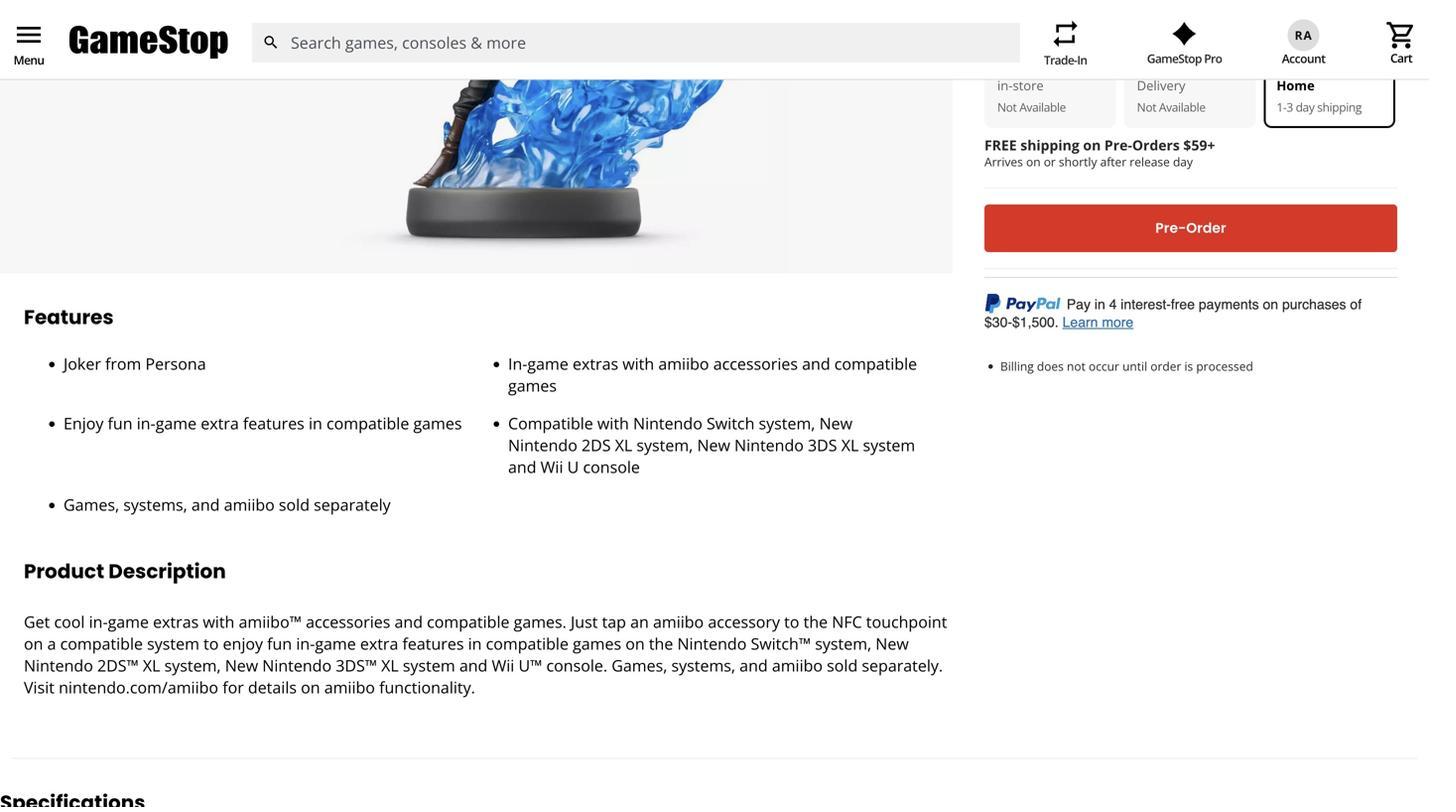 Task type: locate. For each thing, give the bounding box(es) containing it.
0 horizontal spatial same
[[156, 45, 191, 64]]

with inside in-game extras with amiibo accessories and compatible games
[[623, 353, 654, 374]]

2ds
[[582, 434, 611, 456]]

not
[[998, 99, 1017, 115], [1137, 99, 1157, 115]]

in up functionality.
[[468, 633, 482, 654]]

1 vertical spatial pre-
[[1105, 135, 1132, 154]]

compatible up the separately
[[327, 412, 409, 434]]

0 horizontal spatial pre-
[[626, 45, 652, 64]]

1 horizontal spatial extras
[[573, 353, 619, 374]]

systems, inside the "get cool in-game extras with amiibo™ accessories and compatible games. just tap an amiibo accessory to the nfc touchpoint on a compatible system to enjoy fun in-game extra features in compatible games on the nintendo switch™ system, new nintendo 2ds™ xl system, new nintendo 3ds™ xl system and wii u™ console. games, systems, and amiibo sold separately. visit nintendo.com/amiibo for details on amiibo functionality."
[[672, 655, 736, 676]]

fun down amiibo™
[[267, 633, 292, 654]]

just
[[571, 611, 598, 632]]

enjoy
[[64, 412, 104, 434]]

delivery inside same day delivery not available
[[1137, 76, 1186, 94]]

wii inside the "get cool in-game extras with amiibo™ accessories and compatible games. just tap an amiibo accessory to the nfc touchpoint on a compatible system to enjoy fun in-game extra features in compatible games on the nintendo switch™ system, new nintendo 2ds™ xl system, new nintendo 3ds™ xl system and wii u™ console. games, systems, and amiibo sold separately. visit nintendo.com/amiibo for details on amiibo functionality."
[[492, 655, 515, 676]]

not inside same day delivery not available
[[1137, 99, 1157, 115]]

functionality.
[[379, 676, 475, 698]]

wii inside compatible with nintendo switch system, new nintendo 2ds xl system, new nintendo 3ds xl system and wii u console
[[541, 456, 563, 477]]

1 vertical spatial features
[[403, 633, 464, 654]]

games, up the product
[[64, 494, 119, 515]]

0 vertical spatial to
[[1308, 62, 1322, 80]]

pre-order
[[1156, 218, 1227, 238]]

shipping right free
[[1021, 135, 1080, 154]]

0 vertical spatial day
[[1296, 99, 1315, 115]]

pre-
[[626, 45, 652, 64], [1105, 135, 1132, 154], [1156, 218, 1186, 238]]

available inside same day delivery not available
[[1159, 99, 1206, 115]]

nintendo down compatible
[[508, 434, 578, 456]]

0 horizontal spatial day
[[194, 45, 219, 64]]

compatible with nintendo switch system, new nintendo 2ds xl system, new nintendo 3ds xl system and wii u console
[[508, 412, 915, 477]]

gamestop image
[[69, 23, 228, 62]]

system, up 3ds on the right bottom of page
[[759, 412, 815, 434]]

1 horizontal spatial in
[[468, 633, 482, 654]]

2 horizontal spatial games
[[573, 633, 622, 654]]

1 vertical spatial in
[[468, 633, 482, 654]]

game up compatible
[[528, 353, 569, 374]]

with inside the "get cool in-game extras with amiibo™ accessories and compatible games. just tap an amiibo accessory to the nfc touchpoint on a compatible system to enjoy fun in-game extra features in compatible games on the nintendo switch™ system, new nintendo 2ds™ xl system, new nintendo 3ds™ xl system and wii u™ console. games, systems, and amiibo sold separately. visit nintendo.com/amiibo for details on amiibo functionality."
[[203, 611, 235, 632]]

1 vertical spatial to
[[784, 611, 800, 632]]

1 horizontal spatial games
[[508, 375, 557, 396]]

compatible
[[508, 412, 593, 434]]

1 available from the left
[[1020, 99, 1066, 115]]

system up nintendo.com/amiibo
[[147, 633, 199, 654]]

0 horizontal spatial extras
[[153, 611, 199, 632]]

search
[[262, 34, 280, 51]]

shipping right 3
[[1318, 99, 1362, 115]]

not up orders
[[1137, 99, 1157, 115]]

store
[[74, 45, 107, 64], [348, 45, 382, 64]]

extra down "persona"
[[201, 412, 239, 434]]

1 vertical spatial order
[[1186, 218, 1227, 238]]

0 horizontal spatial features
[[243, 412, 305, 434]]

video
[[921, 45, 956, 64]]

2 vertical spatial games
[[573, 633, 622, 654]]

1 not from the left
[[998, 99, 1017, 115]]

to
[[1308, 62, 1322, 80], [784, 611, 800, 632], [204, 633, 219, 654]]

pre-order button
[[985, 204, 1398, 252]]

same
[[156, 45, 191, 64], [1137, 62, 1171, 80]]

system
[[863, 434, 915, 456], [147, 633, 199, 654], [403, 655, 455, 676]]

0 horizontal spatial store
[[74, 45, 107, 64]]

0 vertical spatial shipping
[[1318, 99, 1362, 115]]

1 vertical spatial with
[[597, 412, 629, 434]]

a
[[47, 633, 56, 654]]

store right digital
[[348, 45, 382, 64]]

features
[[243, 412, 305, 434], [403, 633, 464, 654]]

separately.
[[862, 655, 943, 676]]

2 vertical spatial to
[[204, 633, 219, 654]]

1 horizontal spatial same
[[1137, 62, 1171, 80]]

0 vertical spatial the
[[804, 611, 828, 632]]

sold down nfc
[[827, 655, 858, 676]]

1 vertical spatial shipping
[[1021, 135, 1080, 154]]

systems,
[[123, 494, 187, 515], [672, 655, 736, 676]]

0 vertical spatial sold
[[279, 494, 310, 515]]

2 horizontal spatial pre-
[[1156, 218, 1186, 238]]

in up the separately
[[309, 412, 322, 434]]

day right 3
[[1296, 99, 1315, 115]]

0 vertical spatial order
[[1164, 45, 1201, 64]]

0 horizontal spatial not
[[998, 99, 1017, 115]]

same for same day delivery not available
[[1137, 62, 1171, 80]]

0 horizontal spatial shipping
[[1021, 135, 1080, 154]]

1 vertical spatial extra
[[360, 633, 398, 654]]

0 horizontal spatial available
[[1020, 99, 1066, 115]]

collectibles link
[[729, 45, 801, 64]]

1 vertical spatial systems,
[[672, 655, 736, 676]]

1 horizontal spatial sold
[[827, 655, 858, 676]]

day for same day delivery not available
[[1174, 62, 1197, 80]]

consoles
[[832, 45, 889, 64]]

game down "persona"
[[156, 412, 197, 434]]

order inside "button"
[[1186, 218, 1227, 238]]

compatible up 3ds on the right bottom of page
[[835, 353, 917, 374]]

search button
[[251, 23, 291, 62]]

1 horizontal spatial features
[[403, 633, 464, 654]]

1 horizontal spatial day
[[1296, 99, 1315, 115]]

same day delivery
[[156, 45, 273, 64]]

product description
[[24, 557, 226, 585]]

0 horizontal spatial system
[[147, 633, 199, 654]]

1 horizontal spatial shipping
[[1318, 99, 1362, 115]]

1 horizontal spatial not
[[1137, 99, 1157, 115]]

features up functionality.
[[403, 633, 464, 654]]

wii left u™
[[492, 655, 515, 676]]

system right 3ds on the right bottom of page
[[863, 434, 915, 456]]

enjoy
[[223, 633, 263, 654]]

1 horizontal spatial the
[[804, 611, 828, 632]]

in- down joker from persona
[[137, 412, 156, 434]]

2 vertical spatial with
[[203, 611, 235, 632]]

0 horizontal spatial sold
[[279, 494, 310, 515]]

in- inside pick up in-store not available
[[998, 76, 1013, 94]]

2 horizontal spatial to
[[1308, 62, 1322, 80]]

game
[[528, 353, 569, 374], [156, 412, 197, 434], [108, 611, 149, 632], [315, 633, 356, 654]]

0 horizontal spatial fun
[[108, 412, 133, 434]]

order
[[1151, 358, 1182, 374]]

1 horizontal spatial delivery
[[1137, 76, 1186, 94]]

nintendo
[[633, 412, 703, 434], [508, 434, 578, 456], [735, 434, 804, 456], [677, 633, 747, 654], [24, 655, 93, 676], [262, 655, 332, 676]]

0 vertical spatial in
[[309, 412, 322, 434]]

new releases link
[[414, 45, 501, 64]]

occur
[[1089, 358, 1120, 374]]

touchpoint
[[866, 611, 947, 632]]

compatible up u™
[[486, 633, 569, 654]]

pre- for pre-order
[[1156, 218, 1186, 238]]

games inside the "get cool in-game extras with amiibo™ accessories and compatible games. just tap an amiibo accessory to the nfc touchpoint on a compatible system to enjoy fun in-game extra features in compatible games on the nintendo switch™ system, new nintendo 2ds™ xl system, new nintendo 3ds™ xl system and wii u™ console. games, systems, and amiibo sold separately. visit nintendo.com/amiibo for details on amiibo functionality."
[[573, 633, 622, 654]]

accessories up switch
[[713, 353, 798, 374]]

delivery left digital
[[222, 45, 273, 64]]

systems, down accessory
[[672, 655, 736, 676]]

collectibles
[[729, 45, 801, 64]]

0 horizontal spatial accessories
[[306, 611, 390, 632]]

in- right cool
[[89, 611, 108, 632]]

day right "release"
[[1173, 153, 1193, 170]]

1 horizontal spatial systems,
[[672, 655, 736, 676]]

features
[[24, 303, 114, 331]]

store right my
[[74, 45, 107, 64]]

details
[[248, 676, 297, 698]]

amiibo inside in-game extras with amiibo accessories and compatible games
[[658, 353, 709, 374]]

features inside the "get cool in-game extras with amiibo™ accessories and compatible games. just tap an amiibo accessory to the nfc touchpoint on a compatible system to enjoy fun in-game extra features in compatible games on the nintendo switch™ system, new nintendo 2ds™ xl system, new nintendo 3ds™ xl system and wii u™ console. games, systems, and amiibo sold separately. visit nintendo.com/amiibo for details on amiibo functionality."
[[403, 633, 464, 654]]

order for pre-order
[[1186, 218, 1227, 238]]

1 horizontal spatial extra
[[360, 633, 398, 654]]

available up $59+
[[1159, 99, 1206, 115]]

in- left up
[[998, 76, 1013, 94]]

after
[[1100, 153, 1127, 170]]

0 horizontal spatial games,
[[64, 494, 119, 515]]

processed
[[1196, 358, 1254, 374]]

1 horizontal spatial day
[[1174, 62, 1197, 80]]

3
[[1287, 99, 1293, 115]]

sold left the separately
[[279, 494, 310, 515]]

xl up nintendo.com/amiibo
[[143, 655, 160, 676]]

extra up "3ds™"
[[360, 633, 398, 654]]

fun right enjoy
[[108, 412, 133, 434]]

amiibo
[[658, 353, 709, 374], [224, 494, 275, 515], [653, 611, 704, 632], [772, 655, 823, 676], [324, 676, 375, 698]]

1 vertical spatial the
[[649, 633, 673, 654]]

order
[[1164, 45, 1201, 64], [1186, 218, 1227, 238]]

1 vertical spatial accessories
[[306, 611, 390, 632]]

pre- inside free shipping on pre-orders $59+ arrives on or shortly after release day
[[1105, 135, 1132, 154]]

xl up 'console'
[[615, 434, 633, 456]]

1 vertical spatial fun
[[267, 633, 292, 654]]

day inside the ship to home 1-3 day shipping
[[1296, 99, 1315, 115]]

accessories up "3ds™"
[[306, 611, 390, 632]]

games inside in-game extras with amiibo accessories and compatible games
[[508, 375, 557, 396]]

1 vertical spatial sold
[[827, 655, 858, 676]]

account
[[1282, 50, 1326, 66]]

1 vertical spatial games,
[[612, 655, 667, 676]]

0 vertical spatial games
[[508, 375, 557, 396]]

extras up compatible
[[573, 353, 619, 374]]

1 horizontal spatial store
[[348, 45, 382, 64]]

pre- inside "button"
[[1156, 218, 1186, 238]]

0 vertical spatial with
[[623, 353, 654, 374]]

extras down description at the left bottom
[[153, 611, 199, 632]]

extra
[[201, 412, 239, 434], [360, 633, 398, 654]]

0 vertical spatial games,
[[64, 494, 119, 515]]

2 vertical spatial system
[[403, 655, 455, 676]]

orders
[[1132, 135, 1180, 154]]

compatible inside in-game extras with amiibo accessories and compatible games
[[835, 353, 917, 374]]

1 horizontal spatial accessories
[[713, 353, 798, 374]]

cart
[[1391, 50, 1413, 66]]

0 vertical spatial accessories
[[713, 353, 798, 374]]

2 not from the left
[[1137, 99, 1157, 115]]

in
[[309, 412, 322, 434], [468, 633, 482, 654]]

game up 2ds™
[[108, 611, 149, 632]]

0 horizontal spatial day
[[1173, 153, 1193, 170]]

1 horizontal spatial available
[[1159, 99, 1206, 115]]

0 vertical spatial extras
[[573, 353, 619, 374]]

ship to home 1-3 day shipping
[[1277, 62, 1362, 115]]

2 vertical spatial pre-
[[1156, 218, 1186, 238]]

track
[[1128, 45, 1161, 64]]

0 vertical spatial systems,
[[123, 494, 187, 515]]

wii left u
[[541, 456, 563, 477]]

ben
[[1255, 45, 1279, 64]]

delivery down gamestop
[[1137, 76, 1186, 94]]

0 vertical spatial delivery
[[222, 45, 273, 64]]

the
[[804, 611, 828, 632], [649, 633, 673, 654]]

1 vertical spatial extras
[[153, 611, 199, 632]]

0 horizontal spatial systems,
[[123, 494, 187, 515]]

shipping inside free shipping on pre-orders $59+ arrives on or shortly after release day
[[1021, 135, 1080, 154]]

top
[[533, 45, 556, 64]]

is
[[1185, 358, 1193, 374]]

not
[[1067, 358, 1086, 374]]

xl right 3ds on the right bottom of page
[[841, 434, 859, 456]]

nintendo.com/amiibo
[[59, 676, 218, 698]]

features up games, systems, and amiibo sold separately
[[243, 412, 305, 434]]

0 horizontal spatial games
[[413, 412, 462, 434]]

shop my store
[[16, 45, 107, 64]]

1 horizontal spatial pre-
[[1105, 135, 1132, 154]]

on down an
[[626, 633, 645, 654]]

1 horizontal spatial fun
[[267, 633, 292, 654]]

day inside same day delivery not available
[[1174, 62, 1197, 80]]

delivery for same day delivery
[[222, 45, 273, 64]]

1 vertical spatial day
[[1173, 153, 1193, 170]]

0 horizontal spatial wii
[[492, 655, 515, 676]]

joker
[[64, 353, 101, 374]]

0 vertical spatial system
[[863, 434, 915, 456]]

0 vertical spatial fun
[[108, 412, 133, 434]]

nintendo down switch
[[735, 434, 804, 456]]

2 available from the left
[[1159, 99, 1206, 115]]

1 vertical spatial delivery
[[1137, 76, 1186, 94]]

with inside compatible with nintendo switch system, new nintendo 2ds xl system, new nintendo 3ds xl system and wii u console
[[597, 412, 629, 434]]

system inside compatible with nintendo switch system, new nintendo 2ds xl system, new nintendo 3ds xl system and wii u console
[[863, 434, 915, 456]]

$59+
[[1184, 135, 1215, 154]]

system up functionality.
[[403, 655, 455, 676]]

accessories inside the "get cool in-game extras with amiibo™ accessories and compatible games. just tap an amiibo accessory to the nfc touchpoint on a compatible system to enjoy fun in-game extra features in compatible games on the nintendo switch™ system, new nintendo 2ds™ xl system, new nintendo 3ds™ xl system and wii u™ console. games, systems, and amiibo sold separately. visit nintendo.com/amiibo for details on amiibo functionality."
[[306, 611, 390, 632]]

u
[[567, 456, 579, 477]]

2 horizontal spatial system
[[863, 434, 915, 456]]

release
[[1130, 153, 1170, 170]]

games
[[508, 375, 557, 396], [413, 412, 462, 434], [573, 633, 622, 654]]

delivery
[[222, 45, 273, 64], [1137, 76, 1186, 94]]

0 vertical spatial extra
[[201, 412, 239, 434]]

1 horizontal spatial games,
[[612, 655, 667, 676]]

compatible
[[835, 353, 917, 374], [327, 412, 409, 434], [427, 611, 510, 632], [60, 633, 143, 654], [486, 633, 569, 654]]

extras inside in-game extras with amiibo accessories and compatible games
[[573, 353, 619, 374]]

1 vertical spatial system
[[147, 633, 199, 654]]

0 vertical spatial pre-
[[626, 45, 652, 64]]

1 vertical spatial wii
[[492, 655, 515, 676]]

1 horizontal spatial wii
[[541, 456, 563, 477]]

not inside pick up in-store not available
[[998, 99, 1017, 115]]

0 vertical spatial wii
[[541, 456, 563, 477]]

amiibo up switch
[[658, 353, 709, 374]]

pick
[[998, 62, 1022, 80]]

same inside same day delivery not available
[[1137, 62, 1171, 80]]

available down store at the right of the page
[[1020, 99, 1066, 115]]

description
[[108, 557, 226, 585]]

white
[[1282, 45, 1318, 64]]

home
[[1277, 76, 1315, 94]]

systems, up description at the left bottom
[[123, 494, 187, 515]]

ben white payload center
[[1255, 45, 1414, 64]]

0 horizontal spatial delivery
[[222, 45, 273, 64]]

in inside the "get cool in-game extras with amiibo™ accessories and compatible games. just tap an amiibo accessory to the nfc touchpoint on a compatible system to enjoy fun in-game extra features in compatible games on the nintendo switch™ system, new nintendo 2ds™ xl system, new nintendo 3ds™ xl system and wii u™ console. games, systems, and amiibo sold separately. visit nintendo.com/amiibo for details on amiibo functionality."
[[468, 633, 482, 654]]

1 vertical spatial games
[[413, 412, 462, 434]]

not down store at the right of the page
[[998, 99, 1017, 115]]

games, down an
[[612, 655, 667, 676]]

games for enjoy fun in-game extra features in compatible games
[[413, 412, 462, 434]]



Task type: describe. For each thing, give the bounding box(es) containing it.
accessories inside in-game extras with amiibo accessories and compatible games
[[713, 353, 798, 374]]

new down switch
[[697, 434, 731, 456]]

in-game extras with amiibo accessories and compatible games
[[508, 353, 917, 396]]

center
[[1373, 45, 1414, 64]]

my
[[51, 45, 70, 64]]

in- down amiibo™
[[296, 633, 315, 654]]

releases
[[446, 45, 501, 64]]

ship
[[1277, 62, 1305, 80]]

video games
[[921, 45, 1004, 64]]

nintendo down accessory
[[677, 633, 747, 654]]

top deals
[[533, 45, 594, 64]]

available inside pick up in-store not available
[[1020, 99, 1066, 115]]

nfc
[[832, 611, 862, 632]]

shopping_cart cart
[[1386, 19, 1418, 66]]

menu menu
[[13, 19, 45, 68]]

pre-owned link
[[626, 45, 697, 64]]

new down enjoy
[[225, 655, 258, 676]]

order for track order
[[1164, 45, 1201, 64]]

extra inside the "get cool in-game extras with amiibo™ accessories and compatible games. just tap an amiibo accessory to the nfc touchpoint on a compatible system to enjoy fun in-game extra features in compatible games on the nintendo switch™ system, new nintendo 2ds™ xl system, new nintendo 3ds™ xl system and wii u™ console. games, systems, and amiibo sold separately. visit nintendo.com/amiibo for details on amiibo functionality."
[[360, 633, 398, 654]]

sold inside the "get cool in-game extras with amiibo™ accessories and compatible games. just tap an amiibo accessory to the nfc touchpoint on a compatible system to enjoy fun in-game extra features in compatible games on the nintendo switch™ system, new nintendo 2ds™ xl system, new nintendo 3ds™ xl system and wii u™ console. games, systems, and amiibo sold separately. visit nintendo.com/amiibo for details on amiibo functionality."
[[827, 655, 858, 676]]

pre- for pre-owned
[[626, 45, 652, 64]]

gamestop pro link
[[1147, 22, 1222, 66]]

track order link
[[1108, 45, 1201, 64]]

does
[[1037, 358, 1064, 374]]

1 store from the left
[[74, 45, 107, 64]]

new left releases
[[414, 45, 443, 64]]

1 horizontal spatial system
[[403, 655, 455, 676]]

trade-
[[1044, 51, 1077, 68]]

game inside in-game extras with amiibo accessories and compatible games
[[528, 353, 569, 374]]

digital store
[[305, 45, 382, 64]]

same day delivery link
[[156, 45, 273, 64]]

compatible up 2ds™
[[60, 633, 143, 654]]

and inside in-game extras with amiibo accessories and compatible games
[[802, 353, 830, 374]]

compatible left games.
[[427, 611, 510, 632]]

ra
[[1295, 27, 1313, 43]]

u™
[[519, 655, 542, 676]]

free shipping on pre-orders $59+ arrives on or shortly after release day
[[985, 135, 1215, 170]]

joker from persona
[[64, 353, 206, 374]]

new up 3ds on the right bottom of page
[[820, 412, 853, 434]]

enjoy fun in-game extra features in compatible games
[[64, 412, 462, 434]]

3ds™
[[336, 655, 377, 676]]

pick up in-store not available
[[998, 62, 1066, 115]]

persona
[[145, 353, 206, 374]]

pro
[[1204, 50, 1222, 66]]

fun inside the "get cool in-game extras with amiibo™ accessories and compatible games. just tap an amiibo accessory to the nfc touchpoint on a compatible system to enjoy fun in-game extra features in compatible games on the nintendo switch™ system, new nintendo 2ds™ xl system, new nintendo 3ds™ xl system and wii u™ console. games, systems, and amiibo sold separately. visit nintendo.com/amiibo for details on amiibo functionality."
[[267, 633, 292, 654]]

switch
[[707, 412, 755, 434]]

pre-owned
[[626, 45, 697, 64]]

delivery for same day delivery not available
[[1137, 76, 1186, 94]]

deals
[[560, 45, 594, 64]]

games, systems, and amiibo sold separately
[[64, 494, 391, 515]]

console
[[583, 456, 640, 477]]

nintendo down the a
[[24, 655, 93, 676]]

game up "3ds™"
[[315, 633, 356, 654]]

in- for cool
[[89, 611, 108, 632]]

search search field
[[251, 23, 1020, 62]]

in- for fun
[[137, 412, 156, 434]]

system, down nfc
[[815, 633, 872, 654]]

on left the a
[[24, 633, 43, 654]]

console.
[[546, 655, 608, 676]]

top deals link
[[533, 45, 594, 64]]

system, up nintendo.com/amiibo
[[164, 655, 221, 676]]

amiibo down "3ds™"
[[324, 676, 375, 698]]

billing does not occur until order is processed
[[1001, 358, 1254, 374]]

in
[[1077, 51, 1087, 68]]

owned
[[652, 45, 697, 64]]

2 store from the left
[[348, 45, 382, 64]]

and inside compatible with nintendo switch system, new nintendo 2ds xl system, new nintendo 3ds xl system and wii u console
[[508, 456, 537, 477]]

or
[[1044, 153, 1056, 170]]

visit
[[24, 676, 55, 698]]

shop my store link
[[16, 45, 107, 64]]

get cool in-game extras with amiibo™ accessories and compatible games. just tap an amiibo accessory to the nfc touchpoint on a compatible system to enjoy fun in-game extra features in compatible games on the nintendo switch™ system, new nintendo 2ds™ xl system, new nintendo 3ds™ xl system and wii u™ console. games, systems, and amiibo sold separately. visit nintendo.com/amiibo for details on amiibo functionality.
[[24, 611, 947, 698]]

day for same day delivery
[[194, 45, 219, 64]]

to inside the ship to home 1-3 day shipping
[[1308, 62, 1322, 80]]

0 horizontal spatial to
[[204, 633, 219, 654]]

gamestop pro
[[1147, 50, 1222, 66]]

free
[[985, 135, 1017, 154]]

digital
[[305, 45, 345, 64]]

games, inside the "get cool in-game extras with amiibo™ accessories and compatible games. just tap an amiibo accessory to the nfc touchpoint on a compatible system to enjoy fun in-game extra features in compatible games on the nintendo switch™ system, new nintendo 2ds™ xl system, new nintendo 3ds™ xl system and wii u™ console. games, systems, and amiibo sold separately. visit nintendo.com/amiibo for details on amiibo functionality."
[[612, 655, 667, 676]]

shipping inside the ship to home 1-3 day shipping
[[1318, 99, 1362, 115]]

xl right "3ds™"
[[381, 655, 399, 676]]

same for same day delivery
[[156, 45, 191, 64]]

same day delivery not available
[[1137, 62, 1206, 115]]

video games link
[[921, 45, 1004, 64]]

super smash bros. joker amiibo image
[[95, 0, 953, 273]]

games for in-game extras with amiibo accessories and compatible games
[[508, 375, 557, 396]]

track order
[[1128, 45, 1201, 64]]

for
[[223, 676, 244, 698]]

gamestop
[[1147, 50, 1202, 66]]

amiibo down enjoy fun in-game extra features in compatible games
[[224, 494, 275, 515]]

new up 'separately.'
[[876, 633, 909, 654]]

in-
[[508, 353, 528, 374]]

3ds
[[808, 434, 837, 456]]

repeat trade-in
[[1044, 18, 1087, 68]]

on right details
[[301, 676, 320, 698]]

Search games, consoles & more search field
[[291, 23, 985, 62]]

1 horizontal spatial to
[[784, 611, 800, 632]]

from
[[105, 353, 141, 374]]

ra account
[[1282, 27, 1326, 66]]

new releases
[[414, 45, 501, 64]]

games
[[960, 45, 1004, 64]]

nintendo left switch
[[633, 412, 703, 434]]

0 horizontal spatial in
[[309, 412, 322, 434]]

on left or
[[1026, 153, 1041, 170]]

in- for up
[[998, 76, 1013, 94]]

store
[[1013, 76, 1044, 94]]

shopping_cart
[[1386, 19, 1418, 51]]

until
[[1123, 358, 1148, 374]]

shop
[[16, 45, 48, 64]]

shortly
[[1059, 153, 1097, 170]]

cool
[[54, 611, 85, 632]]

system, up 'console'
[[637, 434, 693, 456]]

amiibo right an
[[653, 611, 704, 632]]

extras inside the "get cool in-game extras with amiibo™ accessories and compatible games. just tap an amiibo accessory to the nfc touchpoint on a compatible system to enjoy fun in-game extra features in compatible games on the nintendo switch™ system, new nintendo 2ds™ xl system, new nintendo 3ds™ xl system and wii u™ console. games, systems, and amiibo sold separately. visit nintendo.com/amiibo for details on amiibo functionality."
[[153, 611, 199, 632]]

day inside free shipping on pre-orders $59+ arrives on or shortly after release day
[[1173, 153, 1193, 170]]

an
[[630, 611, 649, 632]]

switch™
[[751, 633, 811, 654]]

accessory
[[708, 611, 780, 632]]

nintendo up details
[[262, 655, 332, 676]]

0 horizontal spatial the
[[649, 633, 673, 654]]

payload
[[1321, 45, 1369, 64]]

repeat
[[1050, 18, 1082, 50]]

separately
[[314, 494, 391, 515]]

games.
[[514, 611, 567, 632]]

ben white payload center link
[[1233, 45, 1414, 64]]

consoles link
[[832, 45, 889, 64]]

menu
[[14, 52, 44, 68]]

gamestop pro icon image
[[1172, 22, 1197, 46]]

0 horizontal spatial extra
[[201, 412, 239, 434]]

get
[[24, 611, 50, 632]]

amiibo down switch™
[[772, 655, 823, 676]]

on right or
[[1083, 135, 1101, 154]]

menu
[[13, 19, 45, 51]]

arrives
[[985, 153, 1023, 170]]

billing
[[1001, 358, 1034, 374]]

0 vertical spatial features
[[243, 412, 305, 434]]



Task type: vqa. For each thing, say whether or not it's contained in the screenshot.
My Orders Icon
no



